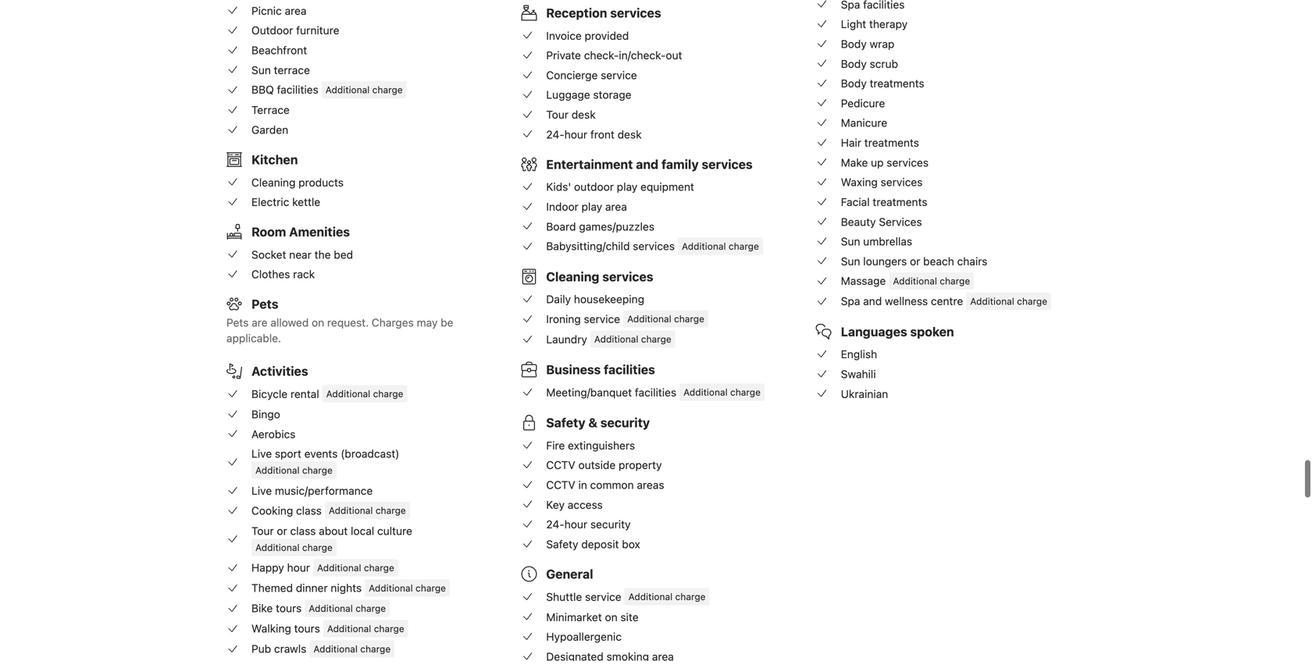 Task type: describe. For each thing, give the bounding box(es) containing it.
cctv in common areas
[[546, 479, 665, 492]]

bed
[[334, 248, 353, 261]]

provided
[[585, 29, 629, 42]]

amenities
[[289, 225, 350, 240]]

electric kettle
[[252, 196, 321, 209]]

live music/performance
[[252, 485, 373, 498]]

cleaning for cleaning products
[[252, 176, 296, 189]]

1 vertical spatial on
[[605, 611, 618, 624]]

pets are allowed on request. charges may be applicable.
[[227, 317, 454, 345]]

service for concierge
[[601, 69, 637, 82]]

additional inside bicycle rental additional charge
[[326, 389, 371, 400]]

1 horizontal spatial or
[[910, 255, 921, 268]]

facial treatments
[[841, 196, 928, 209]]

treatments for facial treatments
[[873, 196, 928, 209]]

additional inside shuttle service additional charge
[[629, 592, 673, 603]]

swahili
[[841, 368, 876, 381]]

walking
[[252, 623, 291, 636]]

allowed
[[271, 317, 309, 329]]

products
[[299, 176, 344, 189]]

treatments for body treatments
[[870, 77, 925, 90]]

sun for sun umbrellas
[[841, 235, 861, 248]]

kitchen
[[252, 152, 298, 167]]

daily
[[546, 293, 571, 306]]

umbrellas
[[864, 235, 913, 248]]

front
[[591, 128, 615, 141]]

shuttle
[[546, 591, 582, 604]]

additional inside pub crawls additional charge
[[314, 644, 358, 655]]

up
[[871, 156, 884, 169]]

and for entertainment
[[636, 157, 659, 172]]

&
[[589, 416, 598, 431]]

events
[[304, 448, 338, 461]]

daily housekeeping
[[546, 293, 645, 306]]

beauty services
[[841, 215, 922, 228]]

security for safety & security
[[601, 416, 650, 431]]

private
[[546, 49, 581, 62]]

pub
[[252, 643, 271, 656]]

cleaning services
[[546, 269, 654, 284]]

activities
[[252, 364, 308, 379]]

business
[[546, 363, 601, 377]]

key
[[546, 499, 565, 512]]

may
[[417, 317, 438, 329]]

charge inside live sport events (broadcast) additional charge
[[302, 465, 333, 476]]

clothes rack
[[252, 268, 315, 281]]

luggage
[[546, 88, 590, 101]]

service for ironing
[[584, 313, 620, 326]]

1 horizontal spatial play
[[617, 181, 638, 194]]

class inside tour or class about local culture additional charge
[[290, 525, 316, 538]]

bike tours additional charge
[[252, 602, 386, 615]]

spoken
[[911, 325, 955, 339]]

0 vertical spatial desk
[[572, 108, 596, 121]]

cctv for cctv in common areas
[[546, 479, 576, 492]]

reception
[[546, 5, 607, 20]]

fire extinguishers
[[546, 439, 635, 452]]

ironing service additional charge
[[546, 313, 705, 326]]

charge inside the themed dinner nights additional charge
[[416, 583, 446, 594]]

picnic
[[252, 4, 282, 17]]

facilities for meeting/banquet
[[635, 386, 677, 399]]

facilities for business
[[604, 363, 655, 377]]

sun for sun terrace
[[252, 64, 271, 76]]

additional inside tour or class about local culture additional charge
[[255, 542, 300, 553]]

check-
[[584, 49, 619, 62]]

charge inside happy hour additional charge
[[364, 563, 394, 574]]

charge inside meeting/banquet facilities additional charge
[[731, 387, 761, 398]]

services for waxing services
[[881, 176, 923, 189]]

charge inside massage additional charge
[[940, 276, 971, 287]]

are
[[252, 317, 268, 329]]

waxing services
[[841, 176, 923, 189]]

hair
[[841, 136, 862, 149]]

furniture
[[296, 24, 340, 37]]

body treatments
[[841, 77, 925, 90]]

hour for security
[[565, 519, 588, 531]]

charges
[[372, 317, 414, 329]]

additional inside happy hour additional charge
[[317, 563, 361, 574]]

babysitting/child services additional charge
[[546, 240, 759, 253]]

tour or class about local culture additional charge
[[252, 525, 412, 553]]

live sport events (broadcast) additional charge
[[252, 448, 400, 476]]

charge inside babysitting/child services additional charge
[[729, 241, 759, 252]]

near
[[289, 248, 312, 261]]

sport
[[275, 448, 301, 461]]

kids' outdoor play equipment
[[546, 181, 695, 194]]

culture
[[377, 525, 412, 538]]

services right 'family'
[[702, 157, 753, 172]]

wrap
[[870, 37, 895, 50]]

happy
[[252, 562, 284, 575]]

charge inside bike tours additional charge
[[356, 603, 386, 614]]

hair treatments
[[841, 136, 920, 149]]

charge inside the ironing service additional charge
[[674, 314, 705, 325]]

live for live music/performance
[[252, 485, 272, 498]]

socket near the bed
[[252, 248, 353, 261]]

additional inside bike tours additional charge
[[309, 603, 353, 614]]

additional inside the ironing service additional charge
[[627, 314, 672, 325]]

make
[[841, 156, 868, 169]]

light therapy
[[841, 18, 908, 31]]

meeting/banquet facilities additional charge
[[546, 386, 761, 399]]

private check-in/check-out
[[546, 49, 682, 62]]

pedicure
[[841, 97, 886, 110]]

housekeeping
[[574, 293, 645, 306]]

spa
[[841, 295, 861, 308]]

property
[[619, 459, 662, 472]]

additional inside laundry additional charge
[[595, 334, 639, 345]]

outdoor furniture
[[252, 24, 340, 37]]

tour for tour or class about local culture additional charge
[[252, 525, 274, 538]]

rental
[[291, 388, 319, 401]]

facilities for bbq
[[277, 83, 319, 96]]

loungers
[[864, 255, 907, 268]]

local
[[351, 525, 374, 538]]

waxing
[[841, 176, 878, 189]]

additional inside the themed dinner nights additional charge
[[369, 583, 413, 594]]

24- for 24-hour front desk
[[546, 128, 565, 141]]

additional inside walking tours additional charge
[[327, 624, 371, 635]]

english
[[841, 348, 878, 361]]

massage additional charge
[[841, 275, 971, 288]]

about
[[319, 525, 348, 538]]

safety for safety & security
[[546, 416, 586, 431]]

in/check-
[[619, 49, 666, 62]]

charge inside bbq facilities additional charge
[[372, 84, 403, 95]]

body wrap
[[841, 37, 895, 50]]

hypoallergenic
[[546, 631, 622, 644]]

24- for 24-hour security
[[546, 519, 565, 531]]

therapy
[[870, 18, 908, 31]]



Task type: vqa. For each thing, say whether or not it's contained in the screenshot.
Socket
yes



Task type: locate. For each thing, give the bounding box(es) containing it.
charge inside "cooking class additional charge"
[[376, 505, 406, 516]]

1 vertical spatial or
[[277, 525, 287, 538]]

1 live from the top
[[252, 448, 272, 461]]

hour down tour desk
[[565, 128, 588, 141]]

0 vertical spatial cleaning
[[252, 176, 296, 189]]

0 horizontal spatial desk
[[572, 108, 596, 121]]

facilities down business facilities
[[635, 386, 677, 399]]

1 24- from the top
[[546, 128, 565, 141]]

tours for walking tours
[[294, 623, 320, 636]]

service
[[601, 69, 637, 82], [584, 313, 620, 326], [585, 591, 622, 604]]

services
[[610, 5, 661, 20], [887, 156, 929, 169], [702, 157, 753, 172], [881, 176, 923, 189], [633, 240, 675, 253], [603, 269, 654, 284]]

0 horizontal spatial on
[[312, 317, 324, 329]]

additional inside meeting/banquet facilities additional charge
[[684, 387, 728, 398]]

services for reception services
[[610, 5, 661, 20]]

tours down bike tours additional charge
[[294, 623, 320, 636]]

themed dinner nights additional charge
[[252, 582, 446, 595]]

1 vertical spatial facilities
[[604, 363, 655, 377]]

storage
[[593, 88, 632, 101]]

indoor
[[546, 200, 579, 213]]

play down entertainment and family services
[[617, 181, 638, 194]]

deposit
[[582, 538, 619, 551]]

dinner
[[296, 582, 328, 595]]

business facilities
[[546, 363, 655, 377]]

body scrub
[[841, 57, 899, 70]]

service up the minimarket on site
[[585, 591, 622, 604]]

class
[[296, 505, 322, 517], [290, 525, 316, 538]]

additional inside massage additional charge
[[893, 276, 937, 287]]

0 vertical spatial security
[[601, 416, 650, 431]]

pets left are
[[227, 317, 249, 329]]

play
[[617, 181, 638, 194], [582, 200, 603, 213]]

charge inside tour or class about local culture additional charge
[[302, 542, 333, 553]]

entertainment and family services
[[546, 157, 753, 172]]

area
[[285, 4, 307, 17], [605, 200, 627, 213]]

kids'
[[546, 181, 571, 194]]

tour
[[546, 108, 569, 121], [252, 525, 274, 538]]

live for live sport events (broadcast) additional charge
[[252, 448, 272, 461]]

1 vertical spatial 24-
[[546, 519, 565, 531]]

outdoor
[[252, 24, 293, 37]]

1 vertical spatial hour
[[565, 519, 588, 531]]

1 vertical spatial safety
[[546, 538, 579, 551]]

2 vertical spatial sun
[[841, 255, 861, 268]]

charge inside spa and wellness centre additional charge
[[1017, 296, 1048, 307]]

ukrainian
[[841, 388, 889, 401]]

facilities up meeting/banquet facilities additional charge
[[604, 363, 655, 377]]

live up cooking
[[252, 485, 272, 498]]

or inside tour or class about local culture additional charge
[[277, 525, 287, 538]]

1 vertical spatial cctv
[[546, 479, 576, 492]]

common
[[590, 479, 634, 492]]

bbq
[[252, 83, 274, 96]]

hour
[[565, 128, 588, 141], [565, 519, 588, 531], [287, 562, 310, 575]]

1 vertical spatial service
[[584, 313, 620, 326]]

cleaning products
[[252, 176, 344, 189]]

live inside live sport events (broadcast) additional charge
[[252, 448, 272, 461]]

desk right front
[[618, 128, 642, 141]]

services for cleaning services
[[603, 269, 654, 284]]

0 vertical spatial area
[[285, 4, 307, 17]]

charge inside bicycle rental additional charge
[[373, 389, 404, 400]]

hour for additional
[[287, 562, 310, 575]]

invoice provided
[[546, 29, 629, 42]]

1 vertical spatial tours
[[294, 623, 320, 636]]

security for 24-hour security
[[591, 519, 631, 531]]

1 vertical spatial treatments
[[865, 136, 920, 149]]

2 vertical spatial body
[[841, 77, 867, 90]]

areas
[[637, 479, 665, 492]]

bingo
[[252, 408, 280, 421]]

socket
[[252, 248, 286, 261]]

0 horizontal spatial tour
[[252, 525, 274, 538]]

family
[[662, 157, 699, 172]]

additional inside live sport events (broadcast) additional charge
[[255, 465, 300, 476]]

live down aerobics
[[252, 448, 272, 461]]

facial
[[841, 196, 870, 209]]

centre
[[931, 295, 964, 308]]

crawls
[[274, 643, 307, 656]]

1 vertical spatial sun
[[841, 235, 861, 248]]

sun down beauty
[[841, 235, 861, 248]]

hour for front
[[565, 128, 588, 141]]

3 body from the top
[[841, 77, 867, 90]]

class left about
[[290, 525, 316, 538]]

play down outdoor
[[582, 200, 603, 213]]

garden
[[252, 123, 288, 136]]

1 body from the top
[[841, 37, 867, 50]]

tours down themed
[[276, 602, 302, 615]]

cctv for cctv outside property
[[546, 459, 576, 472]]

1 horizontal spatial pets
[[252, 297, 279, 312]]

0 vertical spatial on
[[312, 317, 324, 329]]

scrub
[[870, 57, 899, 70]]

clothes
[[252, 268, 290, 281]]

2 body from the top
[[841, 57, 867, 70]]

sun for sun loungers or beach chairs
[[841, 255, 861, 268]]

be
[[441, 317, 454, 329]]

additional inside "cooking class additional charge"
[[329, 505, 373, 516]]

tour down "luggage" at the left top of page
[[546, 108, 569, 121]]

or up massage additional charge
[[910, 255, 921, 268]]

bbq facilities additional charge
[[252, 83, 403, 96]]

hour down key access
[[565, 519, 588, 531]]

2 cctv from the top
[[546, 479, 576, 492]]

tour for tour desk
[[546, 108, 569, 121]]

additional inside bbq facilities additional charge
[[326, 84, 370, 95]]

security up deposit
[[591, 519, 631, 531]]

0 vertical spatial cctv
[[546, 459, 576, 472]]

bicycle
[[252, 388, 288, 401]]

0 horizontal spatial area
[[285, 4, 307, 17]]

2 vertical spatial service
[[585, 591, 622, 604]]

manicure
[[841, 117, 888, 129]]

treatments
[[870, 77, 925, 90], [865, 136, 920, 149], [873, 196, 928, 209]]

wellness
[[885, 295, 928, 308]]

pets for pets are allowed on request. charges may be applicable.
[[227, 317, 249, 329]]

0 vertical spatial hour
[[565, 128, 588, 141]]

body for body treatments
[[841, 77, 867, 90]]

1 vertical spatial play
[[582, 200, 603, 213]]

charge inside walking tours additional charge
[[374, 624, 404, 635]]

2 24- from the top
[[546, 519, 565, 531]]

0 horizontal spatial or
[[277, 525, 287, 538]]

luggage storage
[[546, 88, 632, 101]]

services right 'up'
[[887, 156, 929, 169]]

services up housekeeping
[[603, 269, 654, 284]]

1 vertical spatial live
[[252, 485, 272, 498]]

security
[[601, 416, 650, 431], [591, 519, 631, 531]]

service down private check-in/check-out
[[601, 69, 637, 82]]

charge inside laundry additional charge
[[641, 334, 672, 345]]

sun up "bbq"
[[252, 64, 271, 76]]

charge inside shuttle service additional charge
[[675, 592, 706, 603]]

0 vertical spatial facilities
[[277, 83, 319, 96]]

body for body wrap
[[841, 37, 867, 50]]

extinguishers
[[568, 439, 635, 452]]

0 vertical spatial live
[[252, 448, 272, 461]]

1 safety from the top
[[546, 416, 586, 431]]

2 safety from the top
[[546, 538, 579, 551]]

24-hour security
[[546, 519, 631, 531]]

0 vertical spatial 24-
[[546, 128, 565, 141]]

0 vertical spatial and
[[636, 157, 659, 172]]

body up pedicure
[[841, 77, 867, 90]]

security right &
[[601, 416, 650, 431]]

area up games/puzzles
[[605, 200, 627, 213]]

meeting/banquet
[[546, 386, 632, 399]]

0 vertical spatial service
[[601, 69, 637, 82]]

sun
[[252, 64, 271, 76], [841, 235, 861, 248], [841, 255, 861, 268]]

pub crawls additional charge
[[252, 643, 391, 656]]

1 vertical spatial security
[[591, 519, 631, 531]]

walking tours additional charge
[[252, 623, 404, 636]]

cleaning
[[252, 176, 296, 189], [546, 269, 600, 284]]

area up outdoor furniture
[[285, 4, 307, 17]]

services down games/puzzles
[[633, 240, 675, 253]]

body down body wrap at right top
[[841, 57, 867, 70]]

ironing
[[546, 313, 581, 326]]

cooking class additional charge
[[252, 505, 406, 517]]

facilities down "terrace"
[[277, 83, 319, 96]]

tour inside tour or class about local culture additional charge
[[252, 525, 274, 538]]

2 vertical spatial facilities
[[635, 386, 677, 399]]

1 horizontal spatial area
[[605, 200, 627, 213]]

0 horizontal spatial and
[[636, 157, 659, 172]]

additional inside babysitting/child services additional charge
[[682, 241, 726, 252]]

services up provided
[[610, 5, 661, 20]]

tours for bike tours
[[276, 602, 302, 615]]

1 horizontal spatial desk
[[618, 128, 642, 141]]

1 horizontal spatial cleaning
[[546, 269, 600, 284]]

tour down cooking
[[252, 525, 274, 538]]

1 cctv from the top
[[546, 459, 576, 472]]

2 live from the top
[[252, 485, 272, 498]]

sun up massage
[[841, 255, 861, 268]]

0 horizontal spatial cleaning
[[252, 176, 296, 189]]

cleaning up electric
[[252, 176, 296, 189]]

or down cooking
[[277, 525, 287, 538]]

1 horizontal spatial and
[[864, 295, 882, 308]]

0 vertical spatial sun
[[252, 64, 271, 76]]

concierge service
[[546, 69, 637, 82]]

safety up general
[[546, 538, 579, 551]]

languages spoken
[[841, 325, 955, 339]]

service down daily housekeeping
[[584, 313, 620, 326]]

0 vertical spatial pets
[[252, 297, 279, 312]]

0 vertical spatial body
[[841, 37, 867, 50]]

pets up are
[[252, 297, 279, 312]]

hour up dinner
[[287, 562, 310, 575]]

aerobics
[[252, 428, 296, 441]]

1 horizontal spatial on
[[605, 611, 618, 624]]

cleaning for cleaning services
[[546, 269, 600, 284]]

reception services
[[546, 5, 661, 20]]

safety for safety deposit box
[[546, 538, 579, 551]]

0 vertical spatial or
[[910, 255, 921, 268]]

1 vertical spatial and
[[864, 295, 882, 308]]

make up services
[[841, 156, 929, 169]]

0 vertical spatial treatments
[[870, 77, 925, 90]]

kettle
[[292, 196, 321, 209]]

1 vertical spatial pets
[[227, 317, 249, 329]]

(broadcast)
[[341, 448, 400, 461]]

services down the make up services
[[881, 176, 923, 189]]

massage
[[841, 275, 886, 288]]

2 vertical spatial treatments
[[873, 196, 928, 209]]

sun loungers or beach chairs
[[841, 255, 988, 268]]

outdoor
[[574, 181, 614, 194]]

body for body scrub
[[841, 57, 867, 70]]

pets
[[252, 297, 279, 312], [227, 317, 249, 329]]

treatments up the make up services
[[865, 136, 920, 149]]

1 horizontal spatial tour
[[546, 108, 569, 121]]

charge inside pub crawls additional charge
[[360, 644, 391, 655]]

desk down luggage storage at the top left
[[572, 108, 596, 121]]

beauty
[[841, 215, 876, 228]]

pets for pets
[[252, 297, 279, 312]]

treatments for hair treatments
[[865, 136, 920, 149]]

0 vertical spatial play
[[617, 181, 638, 194]]

1 vertical spatial class
[[290, 525, 316, 538]]

cctv down fire
[[546, 459, 576, 472]]

on
[[312, 317, 324, 329], [605, 611, 618, 624]]

class down live music/performance at the bottom left of the page
[[296, 505, 322, 517]]

and up equipment
[[636, 157, 659, 172]]

1 vertical spatial desk
[[618, 128, 642, 141]]

1 vertical spatial tour
[[252, 525, 274, 538]]

themed
[[252, 582, 293, 595]]

on left site
[[605, 611, 618, 624]]

0 vertical spatial class
[[296, 505, 322, 517]]

2 vertical spatial hour
[[287, 562, 310, 575]]

cctv up key in the left bottom of the page
[[546, 479, 576, 492]]

cctv
[[546, 459, 576, 472], [546, 479, 576, 492]]

additional inside spa and wellness centre additional charge
[[971, 296, 1015, 307]]

and for spa
[[864, 295, 882, 308]]

0 horizontal spatial play
[[582, 200, 603, 213]]

safety up fire
[[546, 416, 586, 431]]

service for shuttle
[[585, 591, 622, 604]]

body down 'light'
[[841, 37, 867, 50]]

site
[[621, 611, 639, 624]]

0 vertical spatial safety
[[546, 416, 586, 431]]

spa and wellness centre additional charge
[[841, 295, 1048, 308]]

minimarket
[[546, 611, 602, 624]]

pets inside pets are allowed on request. charges may be applicable.
[[227, 317, 249, 329]]

1 vertical spatial cleaning
[[546, 269, 600, 284]]

tour desk
[[546, 108, 596, 121]]

on inside pets are allowed on request. charges may be applicable.
[[312, 317, 324, 329]]

safety
[[546, 416, 586, 431], [546, 538, 579, 551]]

general
[[546, 567, 593, 582]]

on right allowed
[[312, 317, 324, 329]]

0 horizontal spatial pets
[[227, 317, 249, 329]]

treatments down scrub
[[870, 77, 925, 90]]

1 vertical spatial area
[[605, 200, 627, 213]]

services for babysitting/child services additional charge
[[633, 240, 675, 253]]

minimarket on site
[[546, 611, 639, 624]]

and right spa
[[864, 295, 882, 308]]

1 vertical spatial body
[[841, 57, 867, 70]]

0 vertical spatial tours
[[276, 602, 302, 615]]

cleaning up "daily" on the left top of page
[[546, 269, 600, 284]]

in
[[579, 479, 587, 492]]

beachfront
[[252, 44, 307, 57]]

0 vertical spatial tour
[[546, 108, 569, 121]]

24- down tour desk
[[546, 128, 565, 141]]

laundry
[[546, 333, 587, 346]]

treatments up the services
[[873, 196, 928, 209]]

24- down key in the left bottom of the page
[[546, 519, 565, 531]]



